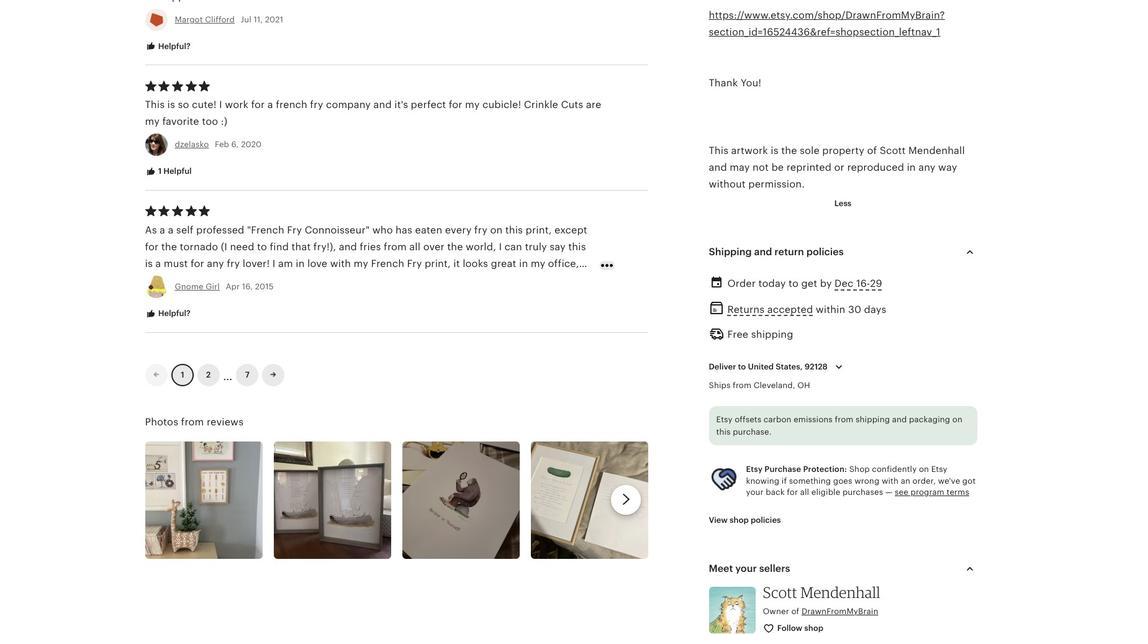 Task type: describe. For each thing, give the bounding box(es) containing it.
etsy for etsy offsets carbon emissions from shipping and packaging on this purchase.
[[716, 415, 733, 424]]

to left order
[[187, 308, 197, 320]]

i left am
[[272, 258, 275, 270]]

french
[[276, 99, 307, 111]]

he
[[485, 308, 497, 320]]

today
[[759, 278, 786, 290]]

way
[[938, 161, 957, 173]]

by
[[820, 278, 832, 290]]

1 horizontal spatial this
[[568, 241, 586, 253]]

1 horizontal spatial within
[[816, 303, 846, 315]]

an
[[901, 476, 910, 485]]

is inside as a a self professed "french fry connoisseur" who has eaten every fry on this print, except for the tornado (i need to find that fry!), and fries from all over the world, i can truly say this is a must for any fry lover! i am in love with my french fry print, it looks great in my office, and my coworkers are all totally jelly!   ordering from drawnfrommybrain was a pleasant and awesome experience. if i had a question, i received a response within minutes. i wouldn't hesitate to order from him again and look forward to seeing what else he creates. :)
[[145, 258, 153, 270]]

in inside this artwork is the sole property of scott mendenhall and may not be reprinted or reproduced in any way without permission.
[[907, 161, 916, 173]]

be
[[772, 161, 784, 173]]

what
[[436, 308, 460, 320]]

from right ships
[[733, 381, 752, 390]]

and inside the etsy offsets carbon emissions from shipping and packaging on this purchase.
[[892, 415, 907, 424]]

shop for view
[[730, 515, 749, 525]]

from up french
[[384, 241, 407, 253]]

get
[[801, 278, 817, 290]]

1 horizontal spatial the
[[447, 241, 463, 253]]

deliver
[[709, 362, 736, 371]]

scott inside this artwork is the sole property of scott mendenhall and may not be reprinted or reproduced in any way without permission.
[[880, 145, 906, 156]]

is inside this artwork is the sole property of scott mendenhall and may not be reprinted or reproduced in any way without permission.
[[771, 145, 779, 156]]

reproduced
[[847, 161, 904, 173]]

cuts
[[561, 99, 583, 111]]

0 horizontal spatial the
[[161, 241, 177, 253]]

shipping
[[709, 246, 752, 258]]

a inside this is so cute! i work for a french fry company and it's perfect for my cubicle! crinkle cuts are my favorite too :)
[[268, 99, 273, 111]]

ships
[[709, 381, 731, 390]]

forward
[[348, 308, 386, 320]]

7 link
[[236, 364, 259, 386]]

a up seeing
[[396, 292, 401, 303]]

…
[[223, 365, 232, 384]]

etsy purchase protection:
[[746, 465, 847, 474]]

say
[[550, 241, 566, 253]]

emissions
[[794, 415, 833, 424]]

6,
[[231, 140, 239, 149]]

meet your sellers
[[709, 563, 790, 575]]

girl
[[206, 282, 220, 291]]

had
[[268, 292, 286, 303]]

jul
[[241, 15, 251, 24]]

must
[[164, 258, 188, 270]]

a right was
[[517, 275, 523, 286]]

shipping inside the etsy offsets carbon emissions from shipping and packaging on this purchase.
[[856, 415, 890, 424]]

a right had
[[289, 292, 295, 303]]

i down ordering
[[346, 292, 349, 303]]

tornado
[[180, 241, 218, 253]]

creates.
[[499, 308, 538, 320]]

view shop policies
[[709, 515, 781, 525]]

dec 16-29 button
[[835, 275, 882, 293]]

follow shop button
[[754, 617, 834, 634]]

shop
[[849, 465, 870, 474]]

this for this is so cute! i work for a french fry company and it's perfect for my cubicle! crinkle cuts are my favorite too :)
[[145, 99, 165, 111]]

my down truly
[[531, 258, 545, 270]]

question,
[[297, 292, 343, 303]]

my down the "fries"
[[354, 258, 368, 270]]

something
[[789, 476, 831, 485]]

gnome girl link
[[175, 282, 220, 291]]

0 horizontal spatial all
[[254, 275, 265, 286]]

looks
[[463, 258, 488, 270]]

connoisseur"
[[305, 224, 370, 236]]

from left him
[[228, 308, 251, 320]]

2021
[[265, 15, 283, 24]]

policies inside button
[[751, 515, 781, 525]]

work
[[225, 99, 249, 111]]

find
[[270, 241, 289, 253]]

helpful? button for margot clifford jul 11, 2021
[[136, 35, 200, 58]]

this is so cute! i work for a french fry company and it's perfect for my cubicle! crinkle cuts are my favorite too :)
[[145, 99, 601, 127]]

offsets
[[735, 415, 762, 424]]

and inside dropdown button
[[754, 246, 772, 258]]

i up creates.
[[528, 292, 531, 303]]

is inside this is so cute! i work for a french fry company and it's perfect for my cubicle! crinkle cuts are my favorite too :)
[[167, 99, 175, 111]]

0 horizontal spatial fry
[[287, 224, 302, 236]]

for down as
[[145, 241, 159, 253]]

cute!
[[192, 99, 217, 111]]

—
[[885, 487, 893, 497]]

office,
[[548, 258, 579, 270]]

from right "photos"
[[181, 416, 204, 428]]

a left the self
[[168, 224, 174, 236]]

feb
[[215, 140, 229, 149]]

mendenhall inside scott mendenhall owner of drawnfrommybrain
[[800, 583, 881, 602]]

shipping and return policies
[[709, 246, 844, 258]]

self
[[176, 224, 194, 236]]

my left "favorite"
[[145, 116, 160, 127]]

states,
[[776, 362, 803, 371]]

and down office,
[[569, 275, 588, 286]]

free
[[728, 328, 749, 340]]

every
[[445, 224, 472, 236]]

with inside shop confidently on etsy knowing if something goes wrong with an order, we've got your back for all eligible purchases —
[[882, 476, 899, 485]]

ships from cleveland, oh
[[709, 381, 810, 390]]

(i
[[221, 241, 227, 253]]

it's
[[395, 99, 408, 111]]

photos
[[145, 416, 178, 428]]

policies inside dropdown button
[[807, 246, 844, 258]]

who
[[372, 224, 393, 236]]

returns accepted button
[[728, 300, 813, 319]]

etsy offsets carbon emissions from shipping and packaging on this purchase.
[[716, 415, 963, 436]]

my left cubicle!
[[465, 99, 480, 111]]

shop confidently on etsy knowing if something goes wrong with an order, we've got your back for all eligible purchases —
[[746, 465, 976, 497]]

for down tornado
[[191, 258, 204, 270]]

i right if
[[263, 292, 265, 303]]

my down must
[[166, 275, 181, 286]]

this for this artwork is the sole property of scott mendenhall and may not be reprinted or reproduced in any way without permission.
[[709, 145, 729, 156]]

less
[[834, 199, 852, 208]]

and down the connoisseur"
[[339, 241, 357, 253]]

not
[[753, 161, 769, 173]]

great
[[491, 258, 516, 270]]

you!
[[741, 77, 762, 89]]

too
[[202, 116, 218, 127]]

order
[[199, 308, 226, 320]]

carbon
[[764, 415, 792, 424]]

favorite
[[162, 116, 199, 127]]

purchase
[[765, 465, 801, 474]]

confidently
[[872, 465, 917, 474]]

all inside shop confidently on etsy knowing if something goes wrong with an order, we've got your back for all eligible purchases —
[[800, 487, 809, 497]]

so
[[178, 99, 189, 111]]

fry inside this is so cute! i work for a french fry company and it's perfect for my cubicle! crinkle cuts are my favorite too :)
[[310, 99, 323, 111]]

that
[[292, 241, 311, 253]]

owner
[[763, 607, 789, 616]]

a left must
[[155, 258, 161, 270]]

1 horizontal spatial in
[[519, 258, 528, 270]]

over
[[423, 241, 445, 253]]

look
[[325, 308, 346, 320]]

see
[[895, 487, 909, 497]]

deliver to united states, 92128
[[709, 362, 828, 371]]

from down french
[[373, 275, 396, 286]]



Task type: vqa. For each thing, say whether or not it's contained in the screenshot.
"privacy settings"
no



Task type: locate. For each thing, give the bounding box(es) containing it.
fry up world, in the top left of the page
[[474, 224, 488, 236]]

else
[[462, 308, 482, 320]]

0 horizontal spatial are
[[236, 275, 251, 286]]

https://www.etsy.com/shop/drawnfrommybrain?
[[709, 9, 945, 21]]

shipping and return policies button
[[698, 238, 988, 267]]

1 vertical spatial helpful?
[[156, 309, 191, 318]]

1 vertical spatial fry
[[407, 258, 422, 270]]

1 horizontal spatial with
[[882, 476, 899, 485]]

2 horizontal spatial in
[[907, 161, 916, 173]]

any up coworkers
[[207, 258, 224, 270]]

scott mendenhall image
[[709, 587, 756, 634]]

etsy inside the etsy offsets carbon emissions from shipping and packaging on this purchase.
[[716, 415, 733, 424]]

1 vertical spatial helpful? button
[[136, 303, 200, 325]]

on inside shop confidently on etsy knowing if something goes wrong with an order, we've got your back for all eligible purchases —
[[919, 465, 929, 474]]

etsy inside shop confidently on etsy knowing if something goes wrong with an order, we've got your back for all eligible purchases —
[[931, 465, 948, 474]]

with
[[330, 258, 351, 270], [882, 476, 899, 485]]

received
[[351, 292, 393, 303]]

0 horizontal spatial print,
[[425, 258, 451, 270]]

1 horizontal spatial this
[[709, 145, 729, 156]]

need
[[230, 241, 254, 253]]

for right perfect
[[449, 99, 462, 111]]

0 horizontal spatial fry
[[227, 258, 240, 270]]

can
[[505, 241, 522, 253]]

0 vertical spatial shipping
[[751, 328, 793, 340]]

mendenhall inside this artwork is the sole property of scott mendenhall and may not be reprinted or reproduced in any way without permission.
[[909, 145, 965, 156]]

again
[[275, 308, 301, 320]]

0 horizontal spatial drawnfrommybrain
[[399, 275, 493, 286]]

the up "be"
[[781, 145, 797, 156]]

0 horizontal spatial 1
[[158, 167, 162, 176]]

fry
[[287, 224, 302, 236], [407, 258, 422, 270]]

within left 30
[[816, 303, 846, 315]]

the inside this artwork is the sole property of scott mendenhall and may not be reprinted or reproduced in any way without permission.
[[781, 145, 797, 156]]

and inside this artwork is the sole property of scott mendenhall and may not be reprinted or reproduced in any way without permission.
[[709, 161, 727, 173]]

dzelasko feb 6, 2020
[[175, 140, 262, 149]]

2 horizontal spatial etsy
[[931, 465, 948, 474]]

1 left 2
[[181, 370, 184, 379]]

0 vertical spatial is
[[167, 99, 175, 111]]

1 horizontal spatial shop
[[804, 624, 824, 633]]

with up —
[[882, 476, 899, 485]]

is left so
[[167, 99, 175, 111]]

0 horizontal spatial :)
[[221, 116, 227, 127]]

for inside shop confidently on etsy knowing if something goes wrong with an order, we've got your back for all eligible purchases —
[[787, 487, 798, 497]]

your right the meet
[[735, 563, 757, 575]]

shop right follow
[[804, 624, 824, 633]]

truly
[[525, 241, 547, 253]]

2 horizontal spatial on
[[953, 415, 963, 424]]

scott
[[880, 145, 906, 156], [763, 583, 797, 602]]

in right am
[[296, 258, 305, 270]]

0 horizontal spatial shipping
[[751, 328, 793, 340]]

:) inside as a a self professed "french fry connoisseur" who has eaten every fry on this print, except for the tornado (i need to find that fry!), and fries from all over the world, i can truly say this is a must for any fry lover! i am in love with my french fry print, it looks great in my office, and my coworkers are all totally jelly!   ordering from drawnfrommybrain was a pleasant and awesome experience. if i had a question, i received a response within minutes. i wouldn't hesitate to order from him again and look forward to seeing what else he creates. :)
[[541, 308, 547, 320]]

order today to get by dec 16-29
[[728, 278, 882, 290]]

1 horizontal spatial fry
[[310, 99, 323, 111]]

this inside this artwork is the sole property of scott mendenhall and may not be reprinted or reproduced in any way without permission.
[[709, 145, 729, 156]]

0 vertical spatial this
[[505, 224, 523, 236]]

2 vertical spatial this
[[716, 427, 731, 436]]

0 horizontal spatial this
[[505, 224, 523, 236]]

a left french at top
[[268, 99, 273, 111]]

2 horizontal spatial all
[[800, 487, 809, 497]]

0 horizontal spatial scott
[[763, 583, 797, 602]]

:) down wouldn't
[[541, 308, 547, 320]]

this inside this is so cute! i work for a french fry company and it's perfect for my cubicle! crinkle cuts are my favorite too :)
[[145, 99, 165, 111]]

got
[[963, 476, 976, 485]]

1 vertical spatial print,
[[425, 258, 451, 270]]

eaten
[[415, 224, 442, 236]]

2 helpful? from the top
[[156, 309, 191, 318]]

all left over
[[409, 241, 421, 253]]

with inside as a a self professed "french fry connoisseur" who has eaten every fry on this print, except for the tornado (i need to find that fry!), and fries from all over the world, i can truly say this is a must for any fry lover! i am in love with my french fry print, it looks great in my office, and my coworkers are all totally jelly!   ordering from drawnfrommybrain was a pleasant and awesome experience. if i had a question, i received a response within minutes. i wouldn't hesitate to order from him again and look forward to seeing what else he creates. :)
[[330, 258, 351, 270]]

dec
[[835, 278, 854, 290]]

1 vertical spatial of
[[791, 607, 799, 616]]

scott up owner
[[763, 583, 797, 602]]

drawnfrommybrain inside as a a self professed "french fry connoisseur" who has eaten every fry on this print, except for the tornado (i need to find that fry!), and fries from all over the world, i can truly say this is a must for any fry lover! i am in love with my french fry print, it looks great in my office, and my coworkers are all totally jelly!   ordering from drawnfrommybrain was a pleasant and awesome experience. if i had a question, i received a response within minutes. i wouldn't hesitate to order from him again and look forward to seeing what else he creates. :)
[[399, 275, 493, 286]]

fry up that
[[287, 224, 302, 236]]

days
[[864, 303, 887, 315]]

protection:
[[803, 465, 847, 474]]

to left seeing
[[389, 308, 399, 320]]

and inside this is so cute! i work for a french fry company and it's perfect for my cubicle! crinkle cuts are my favorite too :)
[[374, 99, 392, 111]]

scott mendenhall owner of drawnfrommybrain
[[763, 583, 881, 616]]

drawnfrommybrain
[[399, 275, 493, 286], [802, 607, 878, 616]]

:)
[[221, 116, 227, 127], [541, 308, 547, 320]]

0 vertical spatial policies
[[807, 246, 844, 258]]

shipping
[[751, 328, 793, 340], [856, 415, 890, 424]]

0 horizontal spatial is
[[145, 258, 153, 270]]

and down question,
[[304, 308, 322, 320]]

1 horizontal spatial 1
[[181, 370, 184, 379]]

1 vertical spatial :)
[[541, 308, 547, 320]]

terms
[[947, 487, 969, 497]]

are right cuts in the top of the page
[[586, 99, 601, 111]]

1 vertical spatial is
[[771, 145, 779, 156]]

1 horizontal spatial is
[[167, 99, 175, 111]]

2 horizontal spatial the
[[781, 145, 797, 156]]

to inside dropdown button
[[738, 362, 746, 371]]

scott up reproduced
[[880, 145, 906, 156]]

photos from reviews
[[145, 416, 244, 428]]

this down except
[[568, 241, 586, 253]]

fries
[[360, 241, 381, 253]]

has
[[396, 224, 412, 236]]

scott inside scott mendenhall owner of drawnfrommybrain
[[763, 583, 797, 602]]

apr
[[226, 282, 240, 291]]

0 horizontal spatial etsy
[[716, 415, 733, 424]]

0 vertical spatial scott
[[880, 145, 906, 156]]

1 vertical spatial all
[[254, 275, 265, 286]]

order
[[728, 278, 756, 290]]

0 horizontal spatial any
[[207, 258, 224, 270]]

hesitate
[[145, 308, 184, 320]]

:) inside this is so cute! i work for a french fry company and it's perfect for my cubicle! crinkle cuts are my favorite too :)
[[221, 116, 227, 127]]

2
[[206, 370, 211, 379]]

0 horizontal spatial within
[[451, 292, 481, 303]]

0 vertical spatial all
[[409, 241, 421, 253]]

order,
[[913, 476, 936, 485]]

etsy for etsy purchase protection:
[[746, 465, 763, 474]]

2 helpful? button from the top
[[136, 303, 200, 325]]

and left return
[[754, 246, 772, 258]]

16-
[[856, 278, 870, 290]]

2 horizontal spatial is
[[771, 145, 779, 156]]

drawnfrommybrain down it
[[399, 275, 493, 286]]

french
[[371, 258, 404, 270]]

from right "emissions"
[[835, 415, 854, 424]]

fry down need
[[227, 258, 240, 270]]

view
[[709, 515, 728, 525]]

my
[[465, 99, 480, 111], [145, 116, 160, 127], [354, 258, 368, 270], [531, 258, 545, 270], [166, 275, 181, 286]]

in down can
[[519, 258, 528, 270]]

i
[[219, 99, 222, 111], [499, 241, 502, 253], [272, 258, 275, 270], [263, 292, 265, 303], [346, 292, 349, 303], [528, 292, 531, 303]]

and left packaging
[[892, 415, 907, 424]]

united
[[748, 362, 774, 371]]

this inside the etsy offsets carbon emissions from shipping and packaging on this purchase.
[[716, 427, 731, 436]]

0 vertical spatial any
[[919, 161, 936, 173]]

0 vertical spatial mendenhall
[[909, 145, 965, 156]]

any inside this artwork is the sole property of scott mendenhall and may not be reprinted or reproduced in any way without permission.
[[919, 161, 936, 173]]

2 vertical spatial all
[[800, 487, 809, 497]]

is up "be"
[[771, 145, 779, 156]]

on up order,
[[919, 465, 929, 474]]

1 horizontal spatial :)
[[541, 308, 547, 320]]

any inside as a a self professed "french fry connoisseur" who has eaten every fry on this print, except for the tornado (i need to find that fry!), and fries from all over the world, i can truly say this is a must for any fry lover! i am in love with my french fry print, it looks great in my office, and my coworkers are all totally jelly!   ordering from drawnfrommybrain was a pleasant and awesome experience. if i had a question, i received a response within minutes. i wouldn't hesitate to order from him again and look forward to seeing what else he creates. :)
[[207, 258, 224, 270]]

may
[[730, 161, 750, 173]]

0 vertical spatial helpful?
[[156, 42, 191, 51]]

of inside this artwork is the sole property of scott mendenhall and may not be reprinted or reproduced in any way without permission.
[[867, 145, 877, 156]]

on right packaging
[[953, 415, 963, 424]]

margot clifford jul 11, 2021
[[175, 15, 283, 24]]

92128
[[805, 362, 828, 371]]

1 inside button
[[158, 167, 162, 176]]

2 horizontal spatial fry
[[474, 224, 488, 236]]

0 horizontal spatial mendenhall
[[800, 583, 881, 602]]

2 horizontal spatial this
[[716, 427, 731, 436]]

lover!
[[243, 258, 270, 270]]

0 horizontal spatial this
[[145, 99, 165, 111]]

1 helpful
[[156, 167, 192, 176]]

wrong
[[855, 476, 880, 485]]

1 left helpful
[[158, 167, 162, 176]]

0 vertical spatial fry
[[310, 99, 323, 111]]

a right as
[[160, 224, 165, 236]]

1 for 1 helpful
[[158, 167, 162, 176]]

30
[[848, 303, 862, 315]]

1 link
[[171, 364, 193, 386]]

margot clifford link
[[175, 15, 235, 24]]

experience.
[[193, 292, 250, 303]]

"french
[[247, 224, 284, 236]]

2 vertical spatial fry
[[227, 258, 240, 270]]

this
[[505, 224, 523, 236], [568, 241, 586, 253], [716, 427, 731, 436]]

cleveland,
[[754, 381, 795, 390]]

mendenhall up way at top right
[[909, 145, 965, 156]]

program
[[911, 487, 945, 497]]

from inside the etsy offsets carbon emissions from shipping and packaging on this purchase.
[[835, 415, 854, 424]]

totally
[[268, 275, 298, 286]]

0 vertical spatial print,
[[526, 224, 552, 236]]

1 vertical spatial are
[[236, 275, 251, 286]]

to left united
[[738, 362, 746, 371]]

2020
[[241, 140, 262, 149]]

are inside as a a self professed "french fry connoisseur" who has eaten every fry on this print, except for the tornado (i need to find that fry!), and fries from all over the world, i can truly say this is a must for any fry lover! i am in love with my french fry print, it looks great in my office, and my coworkers are all totally jelly!   ordering from drawnfrommybrain was a pleasant and awesome experience. if i had a question, i received a response within minutes. i wouldn't hesitate to order from him again and look forward to seeing what else he creates. :)
[[236, 275, 251, 286]]

return
[[775, 246, 804, 258]]

of up reproduced
[[867, 145, 877, 156]]

1 horizontal spatial shipping
[[856, 415, 890, 424]]

1 helpful? from the top
[[156, 42, 191, 51]]

1 vertical spatial this
[[568, 241, 586, 253]]

0 vertical spatial are
[[586, 99, 601, 111]]

for
[[251, 99, 265, 111], [449, 99, 462, 111], [145, 241, 159, 253], [191, 258, 204, 270], [787, 487, 798, 497]]

is left must
[[145, 258, 153, 270]]

helpful? for margot clifford jul 11, 2021
[[156, 42, 191, 51]]

0 horizontal spatial shop
[[730, 515, 749, 525]]

0 vertical spatial helpful? button
[[136, 35, 200, 58]]

helpful
[[164, 167, 192, 176]]

1 for 1
[[181, 370, 184, 379]]

1 horizontal spatial fry
[[407, 258, 422, 270]]

helpful? down 'margot'
[[156, 42, 191, 51]]

helpful? down awesome
[[156, 309, 191, 318]]

1 helpful? button from the top
[[136, 35, 200, 58]]

your down knowing
[[746, 487, 764, 497]]

drawnfrommybrain down meet your sellers dropdown button in the bottom of the page
[[802, 607, 878, 616]]

this left purchase.
[[716, 427, 731, 436]]

0 vertical spatial your
[[746, 487, 764, 497]]

if
[[253, 292, 260, 303]]

0 vertical spatial with
[[330, 258, 351, 270]]

returns
[[728, 303, 765, 315]]

shipping up shop
[[856, 415, 890, 424]]

0 horizontal spatial policies
[[751, 515, 781, 525]]

0 horizontal spatial in
[[296, 258, 305, 270]]

helpful? button down the gnome
[[136, 303, 200, 325]]

all right the 16,
[[254, 275, 265, 286]]

for right back in the bottom right of the page
[[787, 487, 798, 497]]

i left work
[[219, 99, 222, 111]]

0 vertical spatial drawnfrommybrain
[[399, 275, 493, 286]]

1 horizontal spatial any
[[919, 161, 936, 173]]

mendenhall up drawnfrommybrain "link"
[[800, 583, 881, 602]]

purchases
[[843, 487, 883, 497]]

for right work
[[251, 99, 265, 111]]

gnome
[[175, 282, 204, 291]]

1 vertical spatial your
[[735, 563, 757, 575]]

your inside dropdown button
[[735, 563, 757, 575]]

etsy up we've
[[931, 465, 948, 474]]

1 vertical spatial with
[[882, 476, 899, 485]]

1 helpful button
[[136, 161, 201, 183]]

1
[[158, 167, 162, 176], [181, 370, 184, 379]]

with up ordering
[[330, 258, 351, 270]]

and up without
[[709, 161, 727, 173]]

fry right french
[[407, 258, 422, 270]]

a
[[268, 99, 273, 111], [160, 224, 165, 236], [168, 224, 174, 236], [155, 258, 161, 270], [517, 275, 523, 286], [289, 292, 295, 303], [396, 292, 401, 303]]

i inside this is so cute! i work for a french fry company and it's perfect for my cubicle! crinkle cuts are my favorite too :)
[[219, 99, 222, 111]]

back
[[766, 487, 785, 497]]

your inside shop confidently on etsy knowing if something goes wrong with an order, we've got your back for all eligible purchases —
[[746, 487, 764, 497]]

within
[[451, 292, 481, 303], [816, 303, 846, 315]]

love
[[307, 258, 327, 270]]

helpful? button for gnome girl apr 16, 2015
[[136, 303, 200, 325]]

ordering
[[326, 275, 370, 286]]

0 horizontal spatial of
[[791, 607, 799, 616]]

of up follow shop button
[[791, 607, 799, 616]]

print, up truly
[[526, 224, 552, 236]]

are down lover!
[[236, 275, 251, 286]]

0 vertical spatial on
[[490, 224, 503, 236]]

was
[[496, 275, 514, 286]]

etsy left offsets
[[716, 415, 733, 424]]

to left get
[[789, 278, 799, 290]]

0 horizontal spatial with
[[330, 258, 351, 270]]

any left way at top right
[[919, 161, 936, 173]]

of inside scott mendenhall owner of drawnfrommybrain
[[791, 607, 799, 616]]

policies down back in the bottom right of the page
[[751, 515, 781, 525]]

29
[[870, 278, 882, 290]]

the up it
[[447, 241, 463, 253]]

shipping down the returns accepted button
[[751, 328, 793, 340]]

2 vertical spatial is
[[145, 258, 153, 270]]

1 horizontal spatial policies
[[807, 246, 844, 258]]

0 vertical spatial fry
[[287, 224, 302, 236]]

and up awesome
[[145, 275, 163, 286]]

i left can
[[499, 241, 502, 253]]

0 vertical spatial this
[[145, 99, 165, 111]]

0 vertical spatial 1
[[158, 167, 162, 176]]

2015
[[255, 282, 274, 291]]

drawnfrommybrain inside scott mendenhall owner of drawnfrommybrain
[[802, 607, 878, 616]]

sole
[[800, 145, 820, 156]]

helpful? for gnome girl apr 16, 2015
[[156, 309, 191, 318]]

fry!),
[[314, 241, 336, 253]]

within up "else"
[[451, 292, 481, 303]]

helpful? button down 'margot'
[[136, 35, 200, 58]]

https://www.etsy.com/shop/drawnfrommybrain? section_id=16524436&ref=shopsection_leftnav_1
[[709, 9, 945, 38]]

this up can
[[505, 224, 523, 236]]

1 horizontal spatial on
[[919, 465, 929, 474]]

eligible
[[812, 487, 841, 497]]

fry right french at top
[[310, 99, 323, 111]]

16,
[[242, 282, 253, 291]]

to left find
[[257, 241, 267, 253]]

1 vertical spatial any
[[207, 258, 224, 270]]

this left artwork
[[709, 145, 729, 156]]

shop
[[730, 515, 749, 525], [804, 624, 824, 633]]

meet
[[709, 563, 733, 575]]

shop right view
[[730, 515, 749, 525]]

1 vertical spatial shipping
[[856, 415, 890, 424]]

0 horizontal spatial on
[[490, 224, 503, 236]]

etsy up knowing
[[746, 465, 763, 474]]

1 horizontal spatial mendenhall
[[909, 145, 965, 156]]

reviews
[[207, 416, 244, 428]]

1 vertical spatial this
[[709, 145, 729, 156]]

1 vertical spatial mendenhall
[[800, 583, 881, 602]]

0 vertical spatial :)
[[221, 116, 227, 127]]

1 vertical spatial scott
[[763, 583, 797, 602]]

1 vertical spatial policies
[[751, 515, 781, 525]]

1 horizontal spatial etsy
[[746, 465, 763, 474]]

the up must
[[161, 241, 177, 253]]

on inside the etsy offsets carbon emissions from shipping and packaging on this purchase.
[[953, 415, 963, 424]]

0 vertical spatial of
[[867, 145, 877, 156]]

and left it's
[[374, 99, 392, 111]]

1 vertical spatial 1
[[181, 370, 184, 379]]

2 vertical spatial on
[[919, 465, 929, 474]]

2 link
[[197, 364, 220, 386]]

print, down over
[[425, 258, 451, 270]]

1 horizontal spatial scott
[[880, 145, 906, 156]]

thank you!
[[709, 77, 762, 89]]

1 vertical spatial fry
[[474, 224, 488, 236]]

policies up by
[[807, 246, 844, 258]]

dzelasko
[[175, 140, 209, 149]]

are inside this is so cute! i work for a french fry company and it's perfect for my cubicle! crinkle cuts are my favorite too :)
[[586, 99, 601, 111]]

0 vertical spatial shop
[[730, 515, 749, 525]]

1 horizontal spatial print,
[[526, 224, 552, 236]]

within inside as a a self professed "french fry connoisseur" who has eaten every fry on this print, except for the tornado (i need to find that fry!), and fries from all over the world, i can truly say this is a must for any fry lover! i am in love with my french fry print, it looks great in my office, and my coworkers are all totally jelly!   ordering from drawnfrommybrain was a pleasant and awesome experience. if i had a question, i received a response within minutes. i wouldn't hesitate to order from him again and look forward to seeing what else he creates. :)
[[451, 292, 481, 303]]

in right reproduced
[[907, 161, 916, 173]]

as a a self professed "french fry connoisseur" who has eaten every fry on this print, except for the tornado (i need to find that fry!), and fries from all over the world, i can truly say this is a must for any fry lover! i am in love with my french fry print, it looks great in my office, and my coworkers are all totally jelly!   ordering from drawnfrommybrain was a pleasant and awesome experience. if i had a question, i received a response within minutes. i wouldn't hesitate to order from him again and look forward to seeing what else he creates. :)
[[145, 224, 588, 320]]

less button
[[825, 193, 861, 215]]

1 vertical spatial on
[[953, 415, 963, 424]]

on inside as a a self professed "french fry connoisseur" who has eaten every fry on this print, except for the tornado (i need to find that fry!), and fries from all over the world, i can truly say this is a must for any fry lover! i am in love with my french fry print, it looks great in my office, and my coworkers are all totally jelly!   ordering from drawnfrommybrain was a pleasant and awesome experience. if i had a question, i received a response within minutes. i wouldn't hesitate to order from him again and look forward to seeing what else he creates. :)
[[490, 224, 503, 236]]

shop for follow
[[804, 624, 824, 633]]



